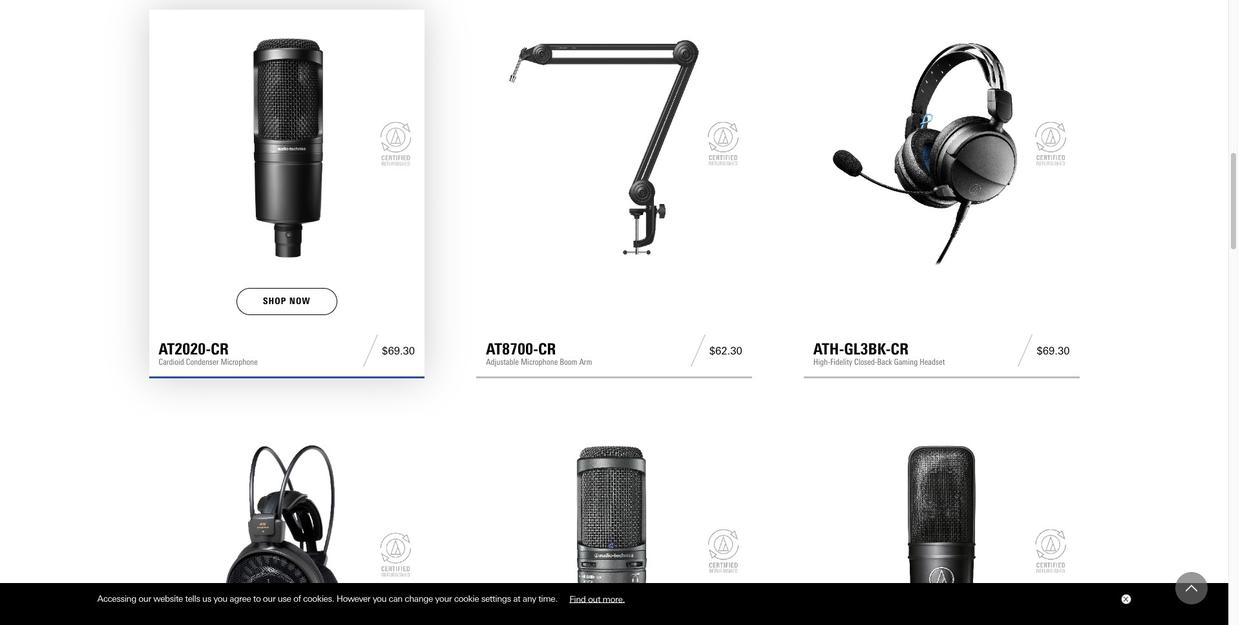 Task type: vqa. For each thing, say whether or not it's contained in the screenshot.
Find
yes



Task type: locate. For each thing, give the bounding box(es) containing it.
cr left headset
[[891, 340, 909, 359]]

ath-gl3bk-cr high-fidelity closed-back gaming headset
[[814, 340, 945, 367]]

cr inside at8700-cr adjustable microphone boom arm
[[538, 340, 556, 359]]

cookies.
[[303, 594, 334, 604]]

cardioid
[[159, 358, 184, 367]]

at2020-
[[159, 340, 211, 359]]

0 horizontal spatial you
[[214, 594, 227, 604]]

1 $69.30 from the left
[[382, 345, 415, 357]]

$69.30
[[382, 345, 415, 357], [1037, 345, 1070, 357]]

$69.30 for at2020-cr
[[382, 345, 415, 357]]

2 horizontal spatial cr
[[891, 340, 909, 359]]

1 cr from the left
[[211, 340, 229, 359]]

0 horizontal spatial our
[[139, 594, 151, 604]]

microphone left boom
[[521, 358, 558, 367]]

cr left boom
[[538, 340, 556, 359]]

0 horizontal spatial divider line image
[[359, 335, 382, 367]]

you left can
[[373, 594, 387, 604]]

3 cr from the left
[[891, 340, 909, 359]]

high-
[[814, 358, 831, 367]]

cr
[[211, 340, 229, 359], [538, 340, 556, 359], [891, 340, 909, 359]]

arrow up image
[[1186, 583, 1198, 595]]

$62.30
[[710, 345, 743, 357]]

our left website at left bottom
[[139, 594, 151, 604]]

2 cr from the left
[[538, 340, 556, 359]]

1 horizontal spatial $69.30
[[1037, 345, 1070, 357]]

1 you from the left
[[214, 594, 227, 604]]

out
[[588, 594, 601, 604]]

1 horizontal spatial divider line image
[[687, 335, 710, 367]]

shop now
[[263, 296, 311, 307]]

microphone right condenser on the bottom of page
[[221, 358, 258, 367]]

divider line image
[[359, 335, 382, 367], [687, 335, 710, 367], [1014, 335, 1037, 367]]

2 divider line image from the left
[[687, 335, 710, 367]]

at
[[513, 594, 521, 604]]

change
[[405, 594, 433, 604]]

1 horizontal spatial you
[[373, 594, 387, 604]]

microphone
[[221, 358, 258, 367], [521, 358, 558, 367]]

cr right cardioid
[[211, 340, 229, 359]]

1 horizontal spatial microphone
[[521, 358, 558, 367]]

you right us on the left bottom of the page
[[214, 594, 227, 604]]

1 horizontal spatial cr
[[538, 340, 556, 359]]

fidelity
[[831, 358, 853, 367]]

0 horizontal spatial cr
[[211, 340, 229, 359]]

cross image
[[1123, 597, 1128, 602]]

shop now link
[[237, 288, 337, 316]]

accessing
[[97, 594, 136, 604]]

ath-
[[814, 340, 845, 359]]

adjustable
[[486, 358, 519, 367]]

3 divider line image from the left
[[1014, 335, 1037, 367]]

2 horizontal spatial divider line image
[[1014, 335, 1037, 367]]

cr inside at2020-cr cardioid condenser microphone
[[211, 340, 229, 359]]

divider line image for at8700-cr
[[687, 335, 710, 367]]

1 microphone from the left
[[221, 358, 258, 367]]

settings
[[481, 594, 511, 604]]

can
[[389, 594, 403, 604]]

your
[[435, 594, 452, 604]]

cr for at8700-
[[538, 340, 556, 359]]

2 microphone from the left
[[521, 358, 558, 367]]

0 horizontal spatial $69.30
[[382, 345, 415, 357]]

1 our from the left
[[139, 594, 151, 604]]

microphone inside at2020-cr cardioid condenser microphone
[[221, 358, 258, 367]]

divider line image for at2020-cr
[[359, 335, 382, 367]]

microphone inside at8700-cr adjustable microphone boom arm
[[521, 358, 558, 367]]

our right to
[[263, 594, 276, 604]]

our
[[139, 594, 151, 604], [263, 594, 276, 604]]

0 horizontal spatial microphone
[[221, 358, 258, 367]]

gaming
[[894, 358, 918, 367]]

1 horizontal spatial our
[[263, 594, 276, 604]]

1 divider line image from the left
[[359, 335, 382, 367]]

use
[[278, 594, 291, 604]]

of
[[293, 594, 301, 604]]

agree
[[230, 594, 251, 604]]

at4040 cr image
[[814, 427, 1070, 626]]

find out more.
[[570, 594, 625, 604]]

2 $69.30 from the left
[[1037, 345, 1070, 357]]

at2020 cr image
[[159, 19, 415, 276]]

you
[[214, 594, 227, 604], [373, 594, 387, 604]]



Task type: describe. For each thing, give the bounding box(es) containing it.
at2020-cr cardioid condenser microphone
[[159, 340, 258, 367]]

any
[[523, 594, 536, 604]]

however
[[337, 594, 371, 604]]

ath ad900x cr image
[[159, 427, 415, 626]]

headset
[[920, 358, 945, 367]]

divider line image for ath-gl3bk-cr
[[1014, 335, 1037, 367]]

accessing our website tells us you agree to our use of cookies. however you can change your cookie settings at any time.
[[97, 594, 560, 604]]

closed-
[[855, 358, 878, 367]]

us
[[202, 594, 211, 604]]

find
[[570, 594, 586, 604]]

ath-gl3 gaming headset with boom microphone image
[[814, 19, 1070, 276]]

tells
[[185, 594, 200, 604]]

at8700-
[[486, 340, 538, 359]]

website
[[153, 594, 183, 604]]

now
[[289, 296, 311, 307]]

at8700-cr adjustable microphone boom arm
[[486, 340, 592, 367]]

time.
[[539, 594, 558, 604]]

$69.30 for ath-gl3bk-cr
[[1037, 345, 1070, 357]]

cookie
[[454, 594, 479, 604]]

back
[[878, 358, 892, 367]]

gl3bk-
[[845, 340, 891, 359]]

boom
[[560, 358, 578, 367]]

more.
[[603, 594, 625, 604]]

shop
[[263, 296, 287, 307]]

to
[[253, 594, 261, 604]]

at2020usb+ cr image
[[486, 427, 743, 626]]

cr inside ath-gl3bk-cr high-fidelity closed-back gaming headset
[[891, 340, 909, 359]]

find out more. link
[[560, 589, 635, 609]]

arm
[[579, 358, 592, 367]]

at8700 cr image
[[486, 19, 743, 276]]

2 our from the left
[[263, 594, 276, 604]]

condenser
[[186, 358, 219, 367]]

cr for at2020-
[[211, 340, 229, 359]]

2 you from the left
[[373, 594, 387, 604]]



